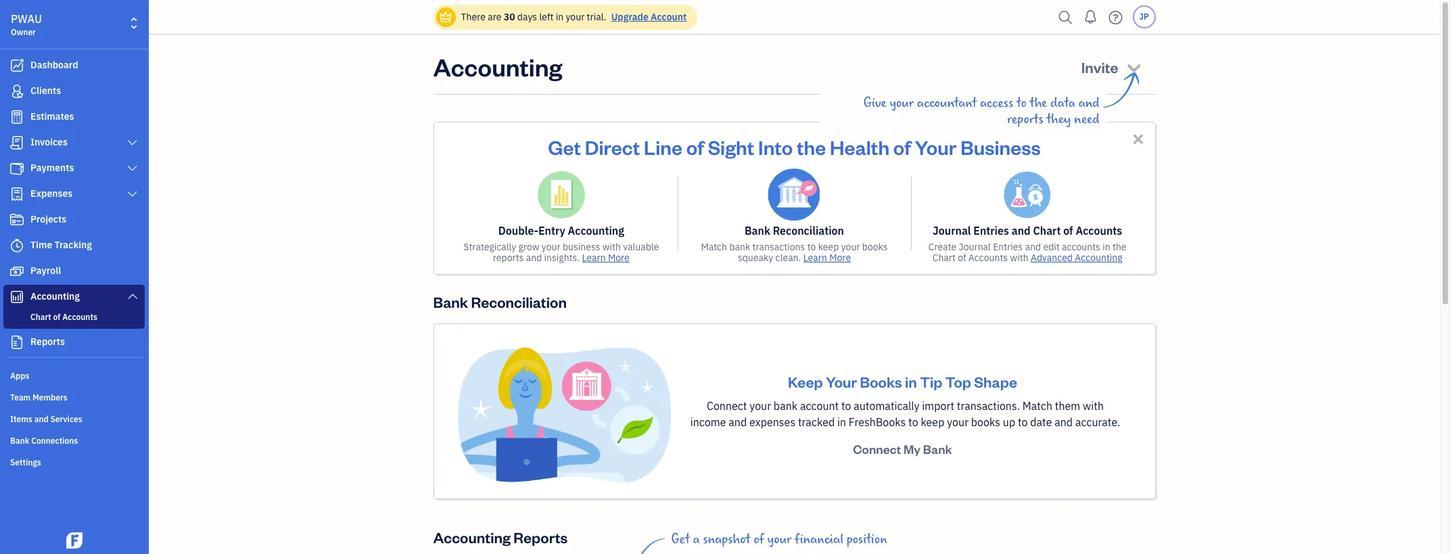 Task type: locate. For each thing, give the bounding box(es) containing it.
give your accountant access to the data and reports they need
[[864, 95, 1100, 127]]

get direct line of sight into the health of your business
[[548, 134, 1041, 160]]

books inside match bank transactions to keep your books squeaky clean.
[[862, 241, 888, 253]]

automatically
[[854, 399, 920, 413]]

jp
[[1140, 12, 1149, 22]]

and down journal entries and chart of accounts
[[1025, 241, 1041, 253]]

1 horizontal spatial bank reconciliation
[[745, 224, 844, 237]]

freshbooks image
[[64, 532, 85, 549]]

account
[[800, 399, 839, 413]]

bank reconciliation
[[745, 224, 844, 237], [433, 292, 567, 311]]

0 horizontal spatial books
[[862, 241, 888, 253]]

expenses
[[750, 415, 796, 429]]

reports
[[1007, 112, 1044, 127], [493, 252, 524, 264]]

1 horizontal spatial chart
[[933, 252, 956, 264]]

squeaky
[[738, 252, 774, 264]]

2 vertical spatial chevron large down image
[[126, 291, 139, 302]]

connect inside connect your bank account to automatically import transactions. match them with income and expenses tracked in freshbooks to keep your books up to date and accurate.
[[707, 399, 747, 413]]

1 horizontal spatial the
[[1030, 95, 1048, 111]]

chevron large down image inside payments link
[[126, 163, 139, 174]]

snapshot
[[703, 532, 751, 547]]

insights.
[[544, 252, 580, 264]]

report image
[[9, 336, 25, 349]]

get left a on the left of page
[[671, 532, 690, 547]]

2 learn from the left
[[804, 252, 827, 264]]

payroll link
[[3, 259, 145, 283]]

to
[[1017, 95, 1027, 111], [808, 241, 816, 253], [842, 399, 851, 413], [909, 415, 919, 429], [1018, 415, 1028, 429]]

tracked
[[798, 415, 835, 429]]

entries down journal entries and chart of accounts
[[993, 241, 1023, 253]]

0 horizontal spatial match
[[701, 241, 727, 253]]

payroll
[[30, 265, 61, 277]]

2 chevron large down image from the top
[[126, 189, 139, 200]]

match up date
[[1023, 399, 1053, 413]]

chevrondown image
[[1125, 58, 1144, 76]]

your down accountant
[[915, 134, 957, 160]]

connect for my
[[853, 441, 901, 457]]

0 horizontal spatial keep
[[818, 241, 839, 253]]

notifications image
[[1080, 3, 1102, 30]]

connect your bank account to begin matching your bank transactions image
[[456, 346, 672, 484]]

left
[[540, 11, 554, 23]]

0 vertical spatial match
[[701, 241, 727, 253]]

your right clean.
[[841, 241, 860, 253]]

health
[[830, 134, 890, 160]]

1 horizontal spatial connect
[[853, 441, 901, 457]]

1 horizontal spatial learn more
[[804, 252, 851, 264]]

accounts
[[1076, 224, 1123, 237], [969, 252, 1008, 264], [62, 312, 97, 322]]

match left the squeaky
[[701, 241, 727, 253]]

keep right clean.
[[818, 241, 839, 253]]

tracking
[[54, 239, 92, 251]]

expenses link
[[3, 182, 145, 206]]

0 horizontal spatial learn
[[582, 252, 606, 264]]

entries inside create journal entries and edit accounts in the chart of accounts with
[[993, 241, 1023, 253]]

1 vertical spatial bank reconciliation
[[433, 292, 567, 311]]

to inside give your accountant access to the data and reports they need
[[1017, 95, 1027, 111]]

1 horizontal spatial reconciliation
[[773, 224, 844, 237]]

entries
[[974, 224, 1009, 237], [993, 241, 1023, 253]]

1 horizontal spatial accounts
[[969, 252, 1008, 264]]

1 horizontal spatial with
[[1010, 252, 1029, 264]]

a
[[693, 532, 700, 547]]

1 vertical spatial accounts
[[969, 252, 1008, 264]]

bank connections link
[[3, 430, 145, 451]]

chevron large down image
[[126, 163, 139, 174], [126, 189, 139, 200], [126, 291, 139, 302]]

1 more from the left
[[608, 252, 630, 264]]

bank down items at left bottom
[[10, 436, 29, 446]]

dashboard
[[30, 59, 78, 71]]

2 vertical spatial chart
[[30, 312, 51, 322]]

bank reconciliation image
[[769, 169, 821, 221]]

accurate.
[[1076, 415, 1121, 429]]

1 horizontal spatial match
[[1023, 399, 1053, 413]]

accounts up accounts
[[1076, 224, 1123, 237]]

payments link
[[3, 156, 145, 181]]

learn more right insights.
[[582, 252, 630, 264]]

learn right insights.
[[582, 252, 606, 264]]

and inside give your accountant access to the data and reports they need
[[1079, 95, 1100, 111]]

books down transactions.
[[971, 415, 1001, 429]]

settings
[[10, 457, 41, 468]]

are
[[488, 11, 502, 23]]

of down accounting link on the bottom
[[53, 312, 61, 322]]

0 horizontal spatial bank
[[730, 241, 751, 253]]

dashboard link
[[3, 53, 145, 78]]

keep
[[818, 241, 839, 253], [921, 415, 945, 429]]

direct
[[585, 134, 640, 160]]

upgrade account link
[[609, 11, 687, 23]]

0 horizontal spatial connect
[[707, 399, 747, 413]]

0 vertical spatial reports
[[1007, 112, 1044, 127]]

close image
[[1131, 131, 1146, 147]]

bank reconciliation up match bank transactions to keep your books squeaky clean.
[[745, 224, 844, 237]]

2 vertical spatial accounts
[[62, 312, 97, 322]]

your right give
[[890, 95, 914, 111]]

the left data
[[1030, 95, 1048, 111]]

reports inside strategically grow your business with valuable reports and insights.
[[493, 252, 524, 264]]

1 horizontal spatial books
[[971, 415, 1001, 429]]

learn for entry
[[582, 252, 606, 264]]

with left valuable
[[603, 241, 621, 253]]

1 vertical spatial the
[[797, 134, 826, 160]]

1 horizontal spatial keep
[[921, 415, 945, 429]]

get for get a snapshot of your financial position
[[671, 532, 690, 547]]

payment image
[[9, 162, 25, 175]]

1 horizontal spatial your
[[915, 134, 957, 160]]

to right clean.
[[808, 241, 816, 253]]

estimates link
[[3, 105, 145, 129]]

reconciliation down grow on the left top
[[471, 292, 567, 311]]

bank reconciliation down strategically
[[433, 292, 567, 311]]

the
[[1030, 95, 1048, 111], [797, 134, 826, 160], [1113, 241, 1127, 253]]

chart
[[1033, 224, 1061, 237], [933, 252, 956, 264], [30, 312, 51, 322]]

reports down access
[[1007, 112, 1044, 127]]

0 horizontal spatial more
[[608, 252, 630, 264]]

journal right create
[[959, 241, 991, 253]]

in inside create journal entries and edit accounts in the chart of accounts with
[[1103, 241, 1111, 253]]

0 horizontal spatial reports
[[30, 336, 65, 348]]

timer image
[[9, 239, 25, 252]]

bank inside connect your bank account to automatically import transactions. match them with income and expenses tracked in freshbooks to keep your books up to date and accurate.
[[774, 399, 798, 413]]

books
[[862, 241, 888, 253], [971, 415, 1001, 429]]

reports inside give your accountant access to the data and reports they need
[[1007, 112, 1044, 127]]

reconciliation up match bank transactions to keep your books squeaky clean.
[[773, 224, 844, 237]]

your up 'account'
[[826, 372, 857, 391]]

0 vertical spatial get
[[548, 134, 581, 160]]

bank up expenses
[[774, 399, 798, 413]]

match inside match bank transactions to keep your books squeaky clean.
[[701, 241, 727, 253]]

learn
[[582, 252, 606, 264], [804, 252, 827, 264]]

entries up create journal entries and edit accounts in the chart of accounts with
[[974, 224, 1009, 237]]

1 vertical spatial match
[[1023, 399, 1053, 413]]

of right create
[[958, 252, 966, 264]]

apps
[[10, 371, 29, 381]]

1 vertical spatial bank
[[774, 399, 798, 413]]

bank left transactions
[[730, 241, 751, 253]]

1 vertical spatial chevron large down image
[[126, 189, 139, 200]]

0 vertical spatial keep
[[818, 241, 839, 253]]

your left financial
[[768, 532, 792, 547]]

1 vertical spatial chart
[[933, 252, 956, 264]]

estimates
[[30, 110, 74, 122]]

0 horizontal spatial reports
[[493, 252, 524, 264]]

connect up 'income'
[[707, 399, 747, 413]]

1 horizontal spatial bank
[[774, 399, 798, 413]]

there
[[461, 11, 486, 23]]

1 vertical spatial reports
[[514, 528, 568, 547]]

items and services link
[[3, 409, 145, 429]]

learn right clean.
[[804, 252, 827, 264]]

bank connections
[[10, 436, 78, 446]]

0 horizontal spatial your
[[826, 372, 857, 391]]

in right accounts
[[1103, 241, 1111, 253]]

0 horizontal spatial with
[[603, 241, 621, 253]]

get a snapshot of your financial position
[[671, 532, 888, 547]]

projects link
[[3, 208, 145, 232]]

and right items at left bottom
[[34, 414, 48, 424]]

connect inside button
[[853, 441, 901, 457]]

2 vertical spatial the
[[1113, 241, 1127, 253]]

keep down import
[[921, 415, 945, 429]]

1 vertical spatial your
[[826, 372, 857, 391]]

get left direct
[[548, 134, 581, 160]]

your inside give your accountant access to the data and reports they need
[[890, 95, 914, 111]]

0 vertical spatial chevron large down image
[[126, 163, 139, 174]]

2 more from the left
[[830, 252, 851, 264]]

keep inside connect your bank account to automatically import transactions. match them with income and expenses tracked in freshbooks to keep your books up to date and accurate.
[[921, 415, 945, 429]]

edit
[[1044, 241, 1060, 253]]

0 horizontal spatial learn more
[[582, 252, 630, 264]]

0 horizontal spatial get
[[548, 134, 581, 160]]

0 horizontal spatial accounts
[[62, 312, 97, 322]]

1 vertical spatial connect
[[853, 441, 901, 457]]

and left insights.
[[526, 252, 542, 264]]

0 horizontal spatial chart
[[30, 312, 51, 322]]

with up accurate.
[[1083, 399, 1104, 413]]

learn more for bank reconciliation
[[804, 252, 851, 264]]

position
[[847, 532, 888, 547]]

1 horizontal spatial learn
[[804, 252, 827, 264]]

chevron large down image for expenses
[[126, 189, 139, 200]]

accounts
[[1062, 241, 1101, 253]]

1 vertical spatial journal
[[959, 241, 991, 253]]

1 vertical spatial entries
[[993, 241, 1023, 253]]

1 horizontal spatial reports
[[1007, 112, 1044, 127]]

chart inside create journal entries and edit accounts in the chart of accounts with
[[933, 252, 956, 264]]

of right line
[[687, 134, 704, 160]]

your inside strategically grow your business with valuable reports and insights.
[[542, 241, 561, 253]]

your
[[566, 11, 585, 23], [890, 95, 914, 111], [542, 241, 561, 253], [841, 241, 860, 253], [750, 399, 771, 413], [947, 415, 969, 429], [768, 532, 792, 547]]

1 vertical spatial books
[[971, 415, 1001, 429]]

to up my
[[909, 415, 919, 429]]

give
[[864, 95, 887, 111]]

learn more right clean.
[[804, 252, 851, 264]]

and up need
[[1079, 95, 1100, 111]]

1 vertical spatial keep
[[921, 415, 945, 429]]

chevron large down image for accounting
[[126, 291, 139, 302]]

the right into
[[797, 134, 826, 160]]

0 vertical spatial books
[[862, 241, 888, 253]]

more right clean.
[[830, 252, 851, 264]]

the right accounts
[[1113, 241, 1127, 253]]

books left create
[[862, 241, 888, 253]]

0 horizontal spatial reconciliation
[[471, 292, 567, 311]]

to right 'account'
[[842, 399, 851, 413]]

jp button
[[1133, 5, 1156, 28]]

project image
[[9, 213, 25, 227]]

connect my bank
[[853, 441, 952, 457]]

accounts down accounting link on the bottom
[[62, 312, 97, 322]]

0 vertical spatial your
[[915, 134, 957, 160]]

shape
[[974, 372, 1018, 391]]

services
[[50, 414, 82, 424]]

chart of accounts
[[30, 312, 97, 322]]

in right tracked
[[838, 415, 846, 429]]

journal
[[933, 224, 971, 237], [959, 241, 991, 253]]

in inside connect your bank account to automatically import transactions. match them with income and expenses tracked in freshbooks to keep your books up to date and accurate.
[[838, 415, 846, 429]]

bank up transactions
[[745, 224, 771, 237]]

your
[[915, 134, 957, 160], [826, 372, 857, 391]]

in right the 'left'
[[556, 11, 564, 23]]

0 vertical spatial the
[[1030, 95, 1048, 111]]

2 learn more from the left
[[804, 252, 851, 264]]

create journal entries and edit accounts in the chart of accounts with
[[929, 241, 1127, 264]]

2 horizontal spatial accounts
[[1076, 224, 1123, 237]]

of up accounts
[[1064, 224, 1074, 237]]

journal entries and chart of accounts
[[933, 224, 1123, 237]]

time
[[30, 239, 52, 251]]

bank inside main element
[[10, 436, 29, 446]]

1 horizontal spatial reports
[[514, 528, 568, 547]]

reports
[[30, 336, 65, 348], [514, 528, 568, 547]]

match
[[701, 241, 727, 253], [1023, 399, 1053, 413]]

1 learn more from the left
[[582, 252, 630, 264]]

your up expenses
[[750, 399, 771, 413]]

accounting
[[433, 51, 562, 83], [568, 224, 624, 237], [1075, 252, 1123, 264], [30, 290, 80, 302], [433, 528, 511, 547]]

bank right my
[[923, 441, 952, 457]]

0 vertical spatial reports
[[30, 336, 65, 348]]

more right business
[[608, 252, 630, 264]]

0 vertical spatial entries
[[974, 224, 1009, 237]]

bank down strategically
[[433, 292, 468, 311]]

business
[[563, 241, 600, 253]]

3 chevron large down image from the top
[[126, 291, 139, 302]]

and inside create journal entries and edit accounts in the chart of accounts with
[[1025, 241, 1041, 253]]

items
[[10, 414, 32, 424]]

connect down freshbooks
[[853, 441, 901, 457]]

your down entry
[[542, 241, 561, 253]]

0 vertical spatial chart
[[1033, 224, 1061, 237]]

1 horizontal spatial get
[[671, 532, 690, 547]]

chevron large down image
[[126, 137, 139, 148]]

1 horizontal spatial more
[[830, 252, 851, 264]]

your left trial.
[[566, 11, 585, 23]]

bank
[[745, 224, 771, 237], [433, 292, 468, 311], [10, 436, 29, 446], [923, 441, 952, 457]]

journal entries and chart of accounts image
[[1004, 171, 1052, 219]]

1 vertical spatial get
[[671, 532, 690, 547]]

learn for reconciliation
[[804, 252, 827, 264]]

journal up create
[[933, 224, 971, 237]]

expense image
[[9, 187, 25, 201]]

0 vertical spatial bank reconciliation
[[745, 224, 844, 237]]

0 vertical spatial bank
[[730, 241, 751, 253]]

days
[[517, 11, 537, 23]]

to right access
[[1017, 95, 1027, 111]]

2 horizontal spatial the
[[1113, 241, 1127, 253]]

0 horizontal spatial bank reconciliation
[[433, 292, 567, 311]]

accounts right create
[[969, 252, 1008, 264]]

0 vertical spatial connect
[[707, 399, 747, 413]]

1 learn from the left
[[582, 252, 606, 264]]

reports down double-
[[493, 252, 524, 264]]

with down journal entries and chart of accounts
[[1010, 252, 1029, 264]]

2 horizontal spatial chart
[[1033, 224, 1061, 237]]

1 vertical spatial reports
[[493, 252, 524, 264]]

2 horizontal spatial with
[[1083, 399, 1104, 413]]

estimate image
[[9, 110, 25, 124]]

1 chevron large down image from the top
[[126, 163, 139, 174]]

to inside match bank transactions to keep your books squeaky clean.
[[808, 241, 816, 253]]



Task type: vqa. For each thing, say whether or not it's contained in the screenshot.
Payment Type "text field"
no



Task type: describe. For each thing, give the bounding box(es) containing it.
clients link
[[3, 79, 145, 104]]

0 vertical spatial journal
[[933, 224, 971, 237]]

import
[[922, 399, 955, 413]]

keep inside match bank transactions to keep your books squeaky clean.
[[818, 241, 839, 253]]

data
[[1051, 95, 1076, 111]]

accounts inside main element
[[62, 312, 97, 322]]

and up create journal entries and edit accounts in the chart of accounts with
[[1012, 224, 1031, 237]]

learn more for double-entry accounting
[[582, 252, 630, 264]]

there are 30 days left in your trial. upgrade account
[[461, 11, 687, 23]]

strategically
[[464, 241, 516, 253]]

with inside connect your bank account to automatically import transactions. match them with income and expenses tracked in freshbooks to keep your books up to date and accurate.
[[1083, 399, 1104, 413]]

chart image
[[9, 290, 25, 304]]

0 vertical spatial reconciliation
[[773, 224, 844, 237]]

0 horizontal spatial the
[[797, 134, 826, 160]]

chart inside main element
[[30, 312, 51, 322]]

accounting reports
[[433, 528, 568, 547]]

top
[[946, 372, 971, 391]]

trial.
[[587, 11, 606, 23]]

connections
[[31, 436, 78, 446]]

accounts inside create journal entries and edit accounts in the chart of accounts with
[[969, 252, 1008, 264]]

in left tip
[[905, 372, 917, 391]]

of inside main element
[[53, 312, 61, 322]]

crown image
[[439, 10, 453, 24]]

and right 'income'
[[729, 415, 747, 429]]

the inside give your accountant access to the data and reports they need
[[1030, 95, 1048, 111]]

double-entry accounting image
[[538, 171, 585, 219]]

freshbooks
[[849, 415, 906, 429]]

main element
[[0, 0, 183, 554]]

connect for your
[[707, 399, 747, 413]]

books
[[860, 372, 902, 391]]

expenses
[[30, 187, 73, 200]]

advanced accounting
[[1031, 252, 1123, 264]]

financial
[[795, 532, 844, 547]]

more for double-entry accounting
[[608, 252, 630, 264]]

your down import
[[947, 415, 969, 429]]

keep
[[788, 372, 823, 391]]

sight
[[708, 134, 755, 160]]

get for get direct line of sight into the health of your business
[[548, 134, 581, 160]]

with inside strategically grow your business with valuable reports and insights.
[[603, 241, 621, 253]]

members
[[33, 392, 68, 403]]

invite
[[1082, 58, 1119, 76]]

double-entry accounting
[[498, 224, 624, 237]]

chevron large down image for payments
[[126, 163, 139, 174]]

pwau
[[11, 12, 42, 26]]

items and services
[[10, 414, 82, 424]]

journal inside create journal entries and edit accounts in the chart of accounts with
[[959, 241, 991, 253]]

double-
[[498, 224, 539, 237]]

business
[[961, 134, 1041, 160]]

your inside match bank transactions to keep your books squeaky clean.
[[841, 241, 860, 253]]

connect your bank account to automatically import transactions. match them with income and expenses tracked in freshbooks to keep your books up to date and accurate.
[[691, 399, 1121, 429]]

clean.
[[776, 252, 801, 264]]

30
[[504, 11, 515, 23]]

time tracking link
[[3, 233, 145, 258]]

1 vertical spatial reconciliation
[[471, 292, 567, 311]]

the inside create journal entries and edit accounts in the chart of accounts with
[[1113, 241, 1127, 253]]

with inside create journal entries and edit accounts in the chart of accounts with
[[1010, 252, 1029, 264]]

team members
[[10, 392, 68, 403]]

team members link
[[3, 387, 145, 407]]

and down them at the right bottom
[[1055, 415, 1073, 429]]

them
[[1055, 399, 1081, 413]]

keep your books in tip top shape
[[788, 372, 1018, 391]]

of inside create journal entries and edit accounts in the chart of accounts with
[[958, 252, 966, 264]]

settings link
[[3, 452, 145, 472]]

match inside connect your bank account to automatically import transactions. match them with income and expenses tracked in freshbooks to keep your books up to date and accurate.
[[1023, 399, 1053, 413]]

upgrade
[[611, 11, 649, 23]]

income
[[691, 415, 726, 429]]

advanced
[[1031, 252, 1073, 264]]

0 vertical spatial accounts
[[1076, 224, 1123, 237]]

my
[[904, 441, 921, 457]]

apps link
[[3, 365, 145, 386]]

accounting link
[[3, 285, 145, 309]]

invoices
[[30, 136, 68, 148]]

up
[[1003, 415, 1016, 429]]

client image
[[9, 85, 25, 98]]

of right 'health'
[[894, 134, 911, 160]]

more for bank reconciliation
[[830, 252, 851, 264]]

invite button
[[1069, 51, 1156, 83]]

bank inside button
[[923, 441, 952, 457]]

bank inside match bank transactions to keep your books squeaky clean.
[[730, 241, 751, 253]]

owner
[[11, 27, 36, 37]]

accounting inside accounting link
[[30, 290, 80, 302]]

create
[[929, 241, 957, 253]]

they
[[1047, 112, 1071, 127]]

need
[[1074, 112, 1100, 127]]

connect my bank button
[[841, 436, 965, 463]]

dashboard image
[[9, 59, 25, 72]]

team
[[10, 392, 31, 403]]

money image
[[9, 265, 25, 278]]

date
[[1031, 415, 1052, 429]]

projects
[[30, 213, 66, 225]]

into
[[758, 134, 793, 160]]

line
[[644, 134, 683, 160]]

grow
[[519, 241, 540, 253]]

pwau owner
[[11, 12, 42, 37]]

valuable
[[623, 241, 659, 253]]

and inside items and services "link"
[[34, 414, 48, 424]]

go to help image
[[1105, 7, 1127, 27]]

clients
[[30, 85, 61, 97]]

of right snapshot
[[754, 532, 764, 547]]

account
[[651, 11, 687, 23]]

entry
[[539, 224, 565, 237]]

and inside strategically grow your business with valuable reports and insights.
[[526, 252, 542, 264]]

tip
[[920, 372, 943, 391]]

time tracking
[[30, 239, 92, 251]]

match bank transactions to keep your books squeaky clean.
[[701, 241, 888, 264]]

reports inside main element
[[30, 336, 65, 348]]

transactions.
[[957, 399, 1020, 413]]

invoice image
[[9, 136, 25, 150]]

accountant
[[917, 95, 977, 111]]

payments
[[30, 162, 74, 174]]

transactions
[[753, 241, 805, 253]]

access
[[980, 95, 1014, 111]]

to right up
[[1018, 415, 1028, 429]]

search image
[[1055, 7, 1077, 27]]

books inside connect your bank account to automatically import transactions. match them with income and expenses tracked in freshbooks to keep your books up to date and accurate.
[[971, 415, 1001, 429]]



